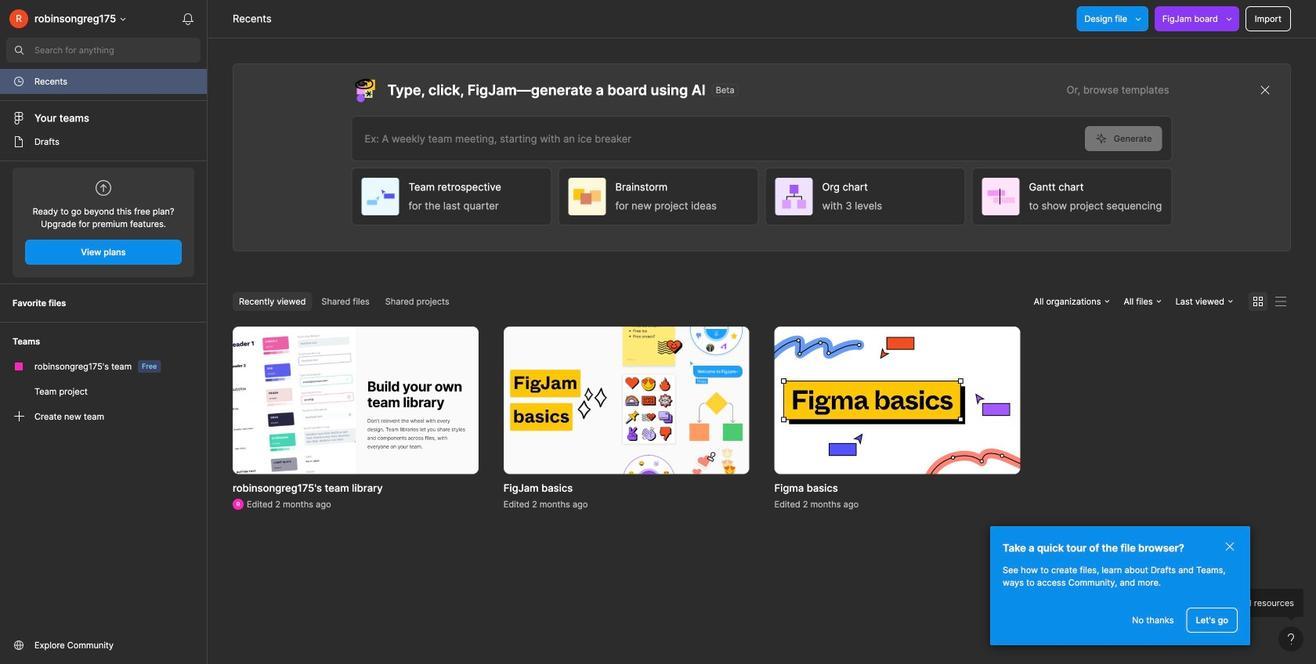 Task type: describe. For each thing, give the bounding box(es) containing it.
2 file thumbnail image from the left
[[504, 327, 750, 474]]

bell 32 image
[[176, 6, 201, 31]]

recent 16 image
[[13, 75, 25, 88]]

search 32 image
[[6, 38, 31, 63]]



Task type: locate. For each thing, give the bounding box(es) containing it.
Ex: A weekly team meeting, starting with an ice breaker field
[[352, 117, 1085, 161]]

1 file thumbnail image from the left
[[233, 327, 479, 474]]

file thumbnail image
[[233, 327, 479, 474], [504, 327, 750, 474], [775, 327, 1020, 474]]

community 16 image
[[13, 639, 25, 652]]

1 horizontal spatial file thumbnail image
[[504, 327, 750, 474]]

page 16 image
[[13, 136, 25, 148]]

2 horizontal spatial file thumbnail image
[[775, 327, 1020, 474]]

0 horizontal spatial file thumbnail image
[[233, 327, 479, 474]]

3 file thumbnail image from the left
[[775, 327, 1020, 474]]

Search for anything text field
[[34, 44, 201, 56]]



Task type: vqa. For each thing, say whether or not it's contained in the screenshot.
water cooler topics image
no



